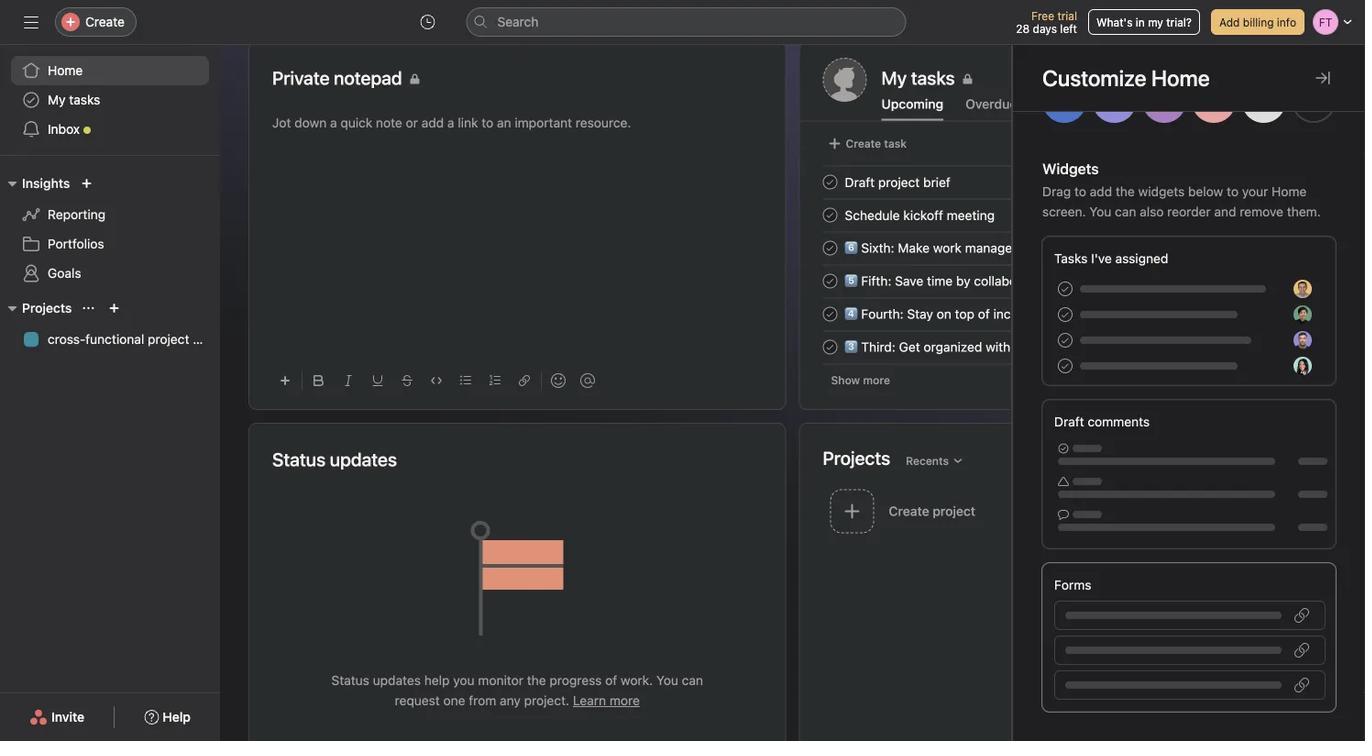Task type: locate. For each thing, give the bounding box(es) containing it.
1 vertical spatial functional
[[1174, 495, 1234, 510]]

1 vertical spatial project
[[148, 332, 189, 347]]

thursday button
[[1266, 275, 1314, 288], [1266, 308, 1314, 321], [1266, 341, 1314, 354]]

0 vertical spatial tasks
[[69, 92, 100, 107]]

create task button
[[823, 131, 912, 156]]

my tasks link
[[882, 65, 1313, 91]]

2 thursday from the top
[[1266, 308, 1314, 321]]

also
[[1140, 204, 1164, 219]]

project for cross-functional project plan
[[148, 332, 189, 347]]

1 vertical spatial the
[[527, 673, 546, 688]]

insert an object image
[[280, 375, 291, 386]]

1 completed checkbox from the top
[[820, 303, 842, 325]]

of right top
[[978, 306, 990, 321]]

20
[[1275, 176, 1288, 188]]

1 completed image from the top
[[820, 171, 842, 193]]

completed image left 4️⃣
[[820, 303, 842, 325]]

draft project brief
[[845, 174, 951, 190]]

0 horizontal spatial functional
[[85, 332, 144, 347]]

1 vertical spatial you
[[657, 673, 679, 688]]

left
[[1061, 22, 1078, 35]]

1 horizontal spatial cross-
[[1135, 495, 1174, 510]]

the right add
[[1116, 184, 1135, 199]]

0 horizontal spatial more
[[610, 693, 640, 708]]

create inside create dropdown button
[[85, 14, 125, 29]]

plan inside projects element
[[193, 332, 218, 347]]

1 horizontal spatial draft
[[1055, 414, 1085, 429]]

thursday
[[1266, 275, 1314, 288], [1266, 308, 1314, 321], [1266, 341, 1314, 354]]

trial
[[1058, 9, 1078, 22]]

any
[[500, 693, 521, 708]]

2 horizontal spatial project
[[1238, 495, 1281, 510]]

insights button
[[0, 172, 70, 194]]

create project
[[889, 504, 976, 519]]

assigned
[[1116, 251, 1169, 266]]

create project link
[[823, 483, 1069, 542]]

completed image
[[820, 237, 842, 259], [820, 336, 842, 358]]

insights element
[[0, 167, 220, 292]]

create for create
[[85, 14, 125, 29]]

1 vertical spatial cross-
[[1135, 495, 1174, 510]]

1 horizontal spatial work
[[1051, 306, 1080, 321]]

can inside status updates help you monitor the progress of work. you can request one from any project.
[[682, 673, 703, 688]]

0 horizontal spatial can
[[682, 673, 703, 688]]

create for create task
[[846, 137, 882, 150]]

create up 'home' 'link'
[[85, 14, 125, 29]]

0 horizontal spatial work
[[933, 240, 962, 255]]

1 thursday button from the top
[[1266, 275, 1314, 288]]

4 completed checkbox from the top
[[820, 270, 842, 292]]

more inside show more button
[[863, 374, 891, 387]]

0 horizontal spatial create
[[85, 14, 125, 29]]

0 vertical spatial in
[[1136, 16, 1145, 28]]

cross- up 3
[[1135, 495, 1174, 510]]

1 vertical spatial thursday button
[[1266, 308, 1314, 321]]

comments
[[1088, 414, 1150, 429]]

completed checkbox down create task button
[[820, 171, 842, 193]]

1 horizontal spatial projects
[[823, 447, 891, 469]]

1 vertical spatial create
[[846, 137, 882, 150]]

1 horizontal spatial of
[[978, 306, 990, 321]]

bulleted list image
[[460, 375, 471, 386]]

2 completed image from the top
[[820, 204, 842, 226]]

portfolios
[[48, 236, 104, 251]]

completed image for schedule
[[820, 204, 842, 226]]

drag to add the widgets below to your home screen. you can also reorder and remove them.
[[1043, 184, 1321, 219]]

functional
[[85, 332, 144, 347], [1174, 495, 1234, 510]]

draft left comments
[[1055, 414, 1085, 429]]

0 horizontal spatial plan
[[193, 332, 218, 347]]

1 horizontal spatial to
[[1227, 184, 1239, 199]]

– left 24
[[1291, 176, 1298, 188]]

due
[[1175, 517, 1195, 529]]

learn more
[[573, 693, 640, 708]]

0 horizontal spatial projects
[[22, 300, 72, 316]]

what's in my trial?
[[1097, 16, 1192, 28]]

home link
[[11, 56, 209, 85]]

thursday for work
[[1266, 308, 1314, 321]]

completed checkbox left 4️⃣
[[820, 303, 842, 325]]

add
[[1220, 16, 1240, 28]]

cross-functional project plan
[[48, 332, 218, 347]]

0 vertical spatial thursday
[[1266, 275, 1314, 288]]

on
[[937, 306, 952, 321]]

3 thursday button from the top
[[1266, 341, 1314, 354]]

more right show
[[863, 374, 891, 387]]

completed image
[[820, 171, 842, 193], [820, 204, 842, 226], [820, 270, 842, 292], [820, 303, 842, 325]]

in down tasks
[[1055, 273, 1065, 288]]

you right work.
[[657, 673, 679, 688]]

0 horizontal spatial oct
[[1253, 176, 1271, 188]]

0 vertical spatial –
[[1291, 176, 1298, 188]]

0 vertical spatial oct
[[1253, 176, 1271, 188]]

with
[[986, 339, 1011, 354]]

functional for cross-functional project plan
[[85, 332, 144, 347]]

2 completed checkbox from the top
[[820, 336, 842, 358]]

history image
[[421, 15, 435, 29]]

the
[[1116, 184, 1135, 199], [527, 673, 546, 688]]

home inside 'link'
[[48, 63, 83, 78]]

tasks
[[69, 92, 100, 107], [1145, 517, 1172, 529]]

more down work.
[[610, 693, 640, 708]]

bold image
[[314, 375, 325, 386]]

oct
[[1253, 176, 1271, 188], [1279, 209, 1298, 222]]

cross- for cross-functional project plan
[[48, 332, 85, 347]]

my
[[1148, 16, 1164, 28]]

0 vertical spatial thursday button
[[1266, 275, 1314, 288]]

to up and
[[1227, 184, 1239, 199]]

completed checkbox for 4️⃣
[[820, 303, 842, 325]]

1 vertical spatial more
[[610, 693, 640, 708]]

0 vertical spatial draft
[[845, 174, 875, 190]]

completed image left "3️⃣"
[[820, 336, 842, 358]]

close customization pane image
[[1316, 71, 1331, 85]]

home
[[48, 63, 83, 78], [1272, 184, 1307, 199]]

1 vertical spatial work
[[1051, 306, 1080, 321]]

2 vertical spatial project
[[1238, 495, 1281, 510]]

option group
[[1043, 28, 1336, 130]]

plan inside cross-functional project plan 3 tasks due soon
[[1284, 495, 1310, 510]]

completed checkbox for schedule
[[820, 204, 842, 226]]

3️⃣ third: get organized with sections
[[845, 339, 1064, 354]]

completed image left "schedule"
[[820, 204, 842, 226]]

1 horizontal spatial home
[[1272, 184, 1307, 199]]

completed checkbox for 5️⃣
[[820, 270, 842, 292]]

1 completed image from the top
[[820, 237, 842, 259]]

1 horizontal spatial create
[[846, 137, 882, 150]]

status updates help you monitor the progress of work. you can request one from any project.
[[332, 673, 703, 708]]

completed checkbox for draft
[[820, 171, 842, 193]]

tasks
[[1055, 251, 1088, 266]]

more for learn more
[[610, 693, 640, 708]]

draft up "schedule"
[[845, 174, 875, 190]]

0 horizontal spatial the
[[527, 673, 546, 688]]

0 horizontal spatial –
[[1270, 209, 1276, 222]]

0 vertical spatial cross-
[[48, 332, 85, 347]]

work right make
[[933, 240, 962, 255]]

manageable
[[966, 240, 1038, 255]]

widgets
[[1139, 184, 1185, 199]]

cross- inside projects element
[[48, 332, 85, 347]]

create button
[[55, 7, 137, 37]]

learn
[[573, 693, 606, 708]]

help
[[163, 709, 191, 725]]

2 vertical spatial thursday button
[[1266, 341, 1314, 354]]

reorder
[[1168, 204, 1211, 219]]

0 horizontal spatial draft
[[845, 174, 875, 190]]

home up my
[[48, 63, 83, 78]]

1 horizontal spatial oct
[[1279, 209, 1298, 222]]

collaborating
[[974, 273, 1052, 288]]

tasks right my
[[69, 92, 100, 107]]

0 vertical spatial can
[[1115, 204, 1137, 219]]

task
[[885, 137, 907, 150]]

2 completed image from the top
[[820, 336, 842, 358]]

oct left 20
[[1253, 176, 1271, 188]]

completed checkbox left "schedule"
[[820, 204, 842, 226]]

completed image left 5️⃣
[[820, 270, 842, 292]]

functional down new project or portfolio image
[[85, 332, 144, 347]]

1 horizontal spatial you
[[1090, 204, 1112, 219]]

0 vertical spatial you
[[1090, 204, 1112, 219]]

create task
[[846, 137, 907, 150]]

functional inside projects element
[[85, 332, 144, 347]]

of inside status updates help you monitor the progress of work. you can request one from any project.
[[605, 673, 617, 688]]

functional inside cross-functional project plan 3 tasks due soon
[[1174, 495, 1234, 510]]

0 vertical spatial plan
[[193, 332, 218, 347]]

help
[[424, 673, 450, 688]]

global element
[[0, 45, 220, 155]]

completed image left 6️⃣
[[820, 237, 842, 259]]

0 horizontal spatial to
[[1075, 184, 1087, 199]]

0 horizontal spatial tasks
[[69, 92, 100, 107]]

sixth:
[[862, 240, 895, 255]]

4️⃣
[[845, 306, 858, 321]]

projects inside dropdown button
[[22, 300, 72, 316]]

3 completed image from the top
[[820, 270, 842, 292]]

28
[[1017, 22, 1030, 35]]

1 horizontal spatial in
[[1136, 16, 1145, 28]]

0 vertical spatial of
[[978, 306, 990, 321]]

upcoming button
[[882, 96, 944, 121]]

work down the asana
[[1051, 306, 1080, 321]]

can inside drag to add the widgets below to your home screen. you can also reorder and remove them.
[[1115, 204, 1137, 219]]

invite button
[[17, 701, 96, 734]]

of up the learn more link
[[605, 673, 617, 688]]

in left my
[[1136, 16, 1145, 28]]

projects left recents
[[823, 447, 891, 469]]

1 horizontal spatial functional
[[1174, 495, 1234, 510]]

4 completed image from the top
[[820, 303, 842, 325]]

1 vertical spatial completed checkbox
[[820, 336, 842, 358]]

tasks right 3
[[1145, 517, 1172, 529]]

1 horizontal spatial tasks
[[1145, 517, 1172, 529]]

completed checkbox left 6️⃣
[[820, 237, 842, 259]]

show more
[[831, 374, 891, 387]]

can left also
[[1115, 204, 1137, 219]]

0 vertical spatial project
[[879, 174, 920, 190]]

cross- inside cross-functional project plan 3 tasks due soon
[[1135, 495, 1174, 510]]

1 completed checkbox from the top
[[820, 171, 842, 193]]

– right today
[[1270, 209, 1276, 222]]

1 vertical spatial draft
[[1055, 414, 1085, 429]]

projects button
[[0, 297, 72, 319]]

plan for cross-functional project plan
[[193, 332, 218, 347]]

numbered list image
[[490, 375, 501, 386]]

in
[[1136, 16, 1145, 28], [1055, 273, 1065, 288]]

1 thursday from the top
[[1266, 275, 1314, 288]]

1 vertical spatial can
[[682, 673, 703, 688]]

0 horizontal spatial home
[[48, 63, 83, 78]]

0 horizontal spatial cross-
[[48, 332, 85, 347]]

1 vertical spatial of
[[605, 673, 617, 688]]

updates
[[373, 673, 421, 688]]

reporting
[[48, 207, 106, 222]]

project
[[879, 174, 920, 190], [148, 332, 189, 347], [1238, 495, 1281, 510]]

completed checkbox left 5️⃣
[[820, 270, 842, 292]]

completed image for 3️⃣
[[820, 336, 842, 358]]

plan
[[193, 332, 218, 347], [1284, 495, 1310, 510]]

completed image down create task button
[[820, 171, 842, 193]]

you down add
[[1090, 204, 1112, 219]]

completed checkbox left "3️⃣"
[[820, 336, 842, 358]]

projects down goals
[[22, 300, 72, 316]]

0 vertical spatial create
[[85, 14, 125, 29]]

project for cross-functional project plan 3 tasks due soon
[[1238, 495, 1281, 510]]

portfolios link
[[11, 229, 209, 259]]

0 vertical spatial completed checkbox
[[820, 303, 842, 325]]

1 horizontal spatial more
[[863, 374, 891, 387]]

stay
[[907, 306, 934, 321]]

0 horizontal spatial in
[[1055, 273, 1065, 288]]

Completed checkbox
[[820, 303, 842, 325], [820, 336, 842, 358]]

free trial 28 days left
[[1017, 9, 1078, 35]]

0 vertical spatial home
[[48, 63, 83, 78]]

the up project.
[[527, 673, 546, 688]]

3 completed checkbox from the top
[[820, 237, 842, 259]]

can
[[1115, 204, 1137, 219], [682, 673, 703, 688]]

invite
[[51, 709, 85, 725]]

toolbar
[[272, 360, 763, 401]]

project inside cross-functional project plan 3 tasks due soon
[[1238, 495, 1281, 510]]

0 vertical spatial more
[[863, 374, 891, 387]]

1 horizontal spatial project
[[879, 174, 920, 190]]

what's
[[1097, 16, 1133, 28]]

functional up soon
[[1174, 495, 1234, 510]]

0 horizontal spatial project
[[148, 332, 189, 347]]

1 vertical spatial thursday
[[1266, 308, 1314, 321]]

can right work.
[[682, 673, 703, 688]]

2 vertical spatial thursday
[[1266, 341, 1314, 354]]

search list box
[[466, 7, 907, 37]]

0 vertical spatial the
[[1116, 184, 1135, 199]]

Completed checkbox
[[820, 171, 842, 193], [820, 204, 842, 226], [820, 237, 842, 259], [820, 270, 842, 292]]

1 horizontal spatial can
[[1115, 204, 1137, 219]]

1 vertical spatial home
[[1272, 184, 1307, 199]]

0 vertical spatial functional
[[85, 332, 144, 347]]

completed checkbox for 3️⃣
[[820, 336, 842, 358]]

inbox link
[[11, 115, 209, 144]]

home up them.
[[1272, 184, 1307, 199]]

1 horizontal spatial plan
[[1284, 495, 1310, 510]]

1 vertical spatial tasks
[[1145, 517, 1172, 529]]

2 completed checkbox from the top
[[820, 204, 842, 226]]

strikethrough image
[[402, 375, 413, 386]]

1 vertical spatial plan
[[1284, 495, 1310, 510]]

hide sidebar image
[[24, 15, 39, 29]]

search
[[498, 14, 539, 29]]

1 vertical spatial oct
[[1279, 209, 1298, 222]]

cross- down show options, current sort, top image
[[48, 332, 85, 347]]

0 vertical spatial projects
[[22, 300, 72, 316]]

0 horizontal spatial of
[[605, 673, 617, 688]]

draft for draft comments
[[1055, 414, 1085, 429]]

oct left 25
[[1279, 209, 1298, 222]]

0 vertical spatial completed image
[[820, 237, 842, 259]]

create left the "task"
[[846, 137, 882, 150]]

2 thursday button from the top
[[1266, 308, 1314, 321]]

of
[[978, 306, 990, 321], [605, 673, 617, 688]]

insights
[[22, 176, 70, 191]]

to left add
[[1075, 184, 1087, 199]]

1 horizontal spatial the
[[1116, 184, 1135, 199]]

monitor
[[478, 673, 524, 688]]

functional for cross-functional project plan 3 tasks due soon
[[1174, 495, 1234, 510]]

0 horizontal spatial you
[[657, 673, 679, 688]]

1 vertical spatial completed image
[[820, 336, 842, 358]]

create inside create task button
[[846, 137, 882, 150]]

1 vertical spatial in
[[1055, 273, 1065, 288]]



Task type: vqa. For each thing, say whether or not it's contained in the screenshot.
more actions for this task Image
no



Task type: describe. For each thing, give the bounding box(es) containing it.
them.
[[1288, 204, 1321, 219]]

completed
[[1040, 96, 1106, 111]]

get
[[899, 339, 921, 354]]

plan for cross-functional project plan 3 tasks due soon
[[1284, 495, 1310, 510]]

widgets
[[1043, 160, 1099, 177]]

status
[[332, 673, 370, 688]]

private notepad
[[272, 67, 402, 89]]

days
[[1033, 22, 1057, 35]]

draft comments
[[1055, 414, 1150, 429]]

incoming
[[994, 306, 1048, 321]]

organized
[[924, 339, 983, 354]]

asana
[[1069, 273, 1105, 288]]

cross-functional project plan link
[[11, 325, 218, 354]]

you inside status updates help you monitor the progress of work. you can request one from any project.
[[657, 673, 679, 688]]

3️⃣
[[845, 339, 858, 354]]

5️⃣ fifth: save time by collaborating in asana
[[845, 273, 1105, 288]]

one
[[443, 693, 465, 708]]

upcoming
[[882, 96, 944, 111]]

new project or portfolio image
[[109, 303, 120, 314]]

completed image for 5️⃣
[[820, 270, 842, 292]]

you
[[453, 673, 475, 688]]

in inside button
[[1136, 16, 1145, 28]]

draft for draft project brief
[[845, 174, 875, 190]]

3
[[1135, 517, 1142, 529]]

show more button
[[823, 367, 899, 393]]

show
[[831, 374, 860, 387]]

code image
[[431, 375, 442, 386]]

third:
[[862, 339, 896, 354]]

projects element
[[0, 292, 220, 358]]

1 vertical spatial projects
[[823, 447, 891, 469]]

brief
[[924, 174, 951, 190]]

your
[[1243, 184, 1269, 199]]

trial?
[[1167, 16, 1192, 28]]

overdue button
[[966, 96, 1018, 121]]

private
[[272, 67, 330, 89]]

recents button
[[898, 448, 972, 474]]

add billing info button
[[1212, 9, 1305, 35]]

by
[[957, 273, 971, 288]]

schedule kickoff meeting
[[845, 208, 995, 223]]

link image
[[519, 375, 530, 386]]

italics image
[[343, 375, 354, 386]]

0 vertical spatial work
[[933, 240, 962, 255]]

status updates
[[272, 449, 397, 470]]

underline image
[[372, 375, 383, 386]]

free
[[1032, 9, 1055, 22]]

thursday button for asana
[[1266, 275, 1314, 288]]

you inside drag to add the widgets below to your home screen. you can also reorder and remove them.
[[1090, 204, 1112, 219]]

forms
[[1055, 577, 1092, 593]]

board image
[[1087, 500, 1109, 522]]

my
[[48, 92, 66, 107]]

completed image for 4️⃣
[[820, 303, 842, 325]]

thursday button for work
[[1266, 308, 1314, 321]]

top
[[955, 306, 975, 321]]

save
[[895, 273, 924, 288]]

search button
[[466, 7, 907, 37]]

inbox
[[48, 122, 80, 137]]

drag
[[1043, 184, 1071, 199]]

remove
[[1240, 204, 1284, 219]]

tasks i've assigned
[[1055, 251, 1169, 266]]

from
[[469, 693, 497, 708]]

progress
[[550, 673, 602, 688]]

home inside drag to add the widgets below to your home screen. you can also reorder and remove them.
[[1272, 184, 1307, 199]]

completed checkbox for 6️⃣
[[820, 237, 842, 259]]

completed image for 6️⃣
[[820, 237, 842, 259]]

oct 20 – 24
[[1253, 176, 1314, 188]]

add profile photo image
[[823, 58, 867, 102]]

reporting link
[[11, 200, 209, 229]]

schedule
[[845, 208, 900, 223]]

new image
[[81, 178, 92, 189]]

i've
[[1092, 251, 1112, 266]]

the inside status updates help you monitor the progress of work. you can request one from any project.
[[527, 673, 546, 688]]

1 to from the left
[[1075, 184, 1087, 199]]

today – oct 25
[[1235, 209, 1314, 222]]

tasks inside cross-functional project plan 3 tasks due soon
[[1145, 517, 1172, 529]]

2 to from the left
[[1227, 184, 1239, 199]]

3 thursday from the top
[[1266, 341, 1314, 354]]

show options, current sort, top image
[[83, 303, 94, 314]]

customize home
[[1043, 65, 1210, 91]]

fourth:
[[862, 306, 904, 321]]

completed image for draft
[[820, 171, 842, 193]]

notepad
[[334, 67, 402, 89]]

billing
[[1244, 16, 1274, 28]]

at mention image
[[581, 373, 595, 388]]

work.
[[621, 673, 653, 688]]

project.
[[524, 693, 570, 708]]

add
[[1090, 184, 1113, 199]]

thursday for asana
[[1266, 275, 1314, 288]]

kickoff
[[904, 208, 944, 223]]

cross- for cross-functional project plan 3 tasks due soon
[[1135, 495, 1174, 510]]

and
[[1215, 204, 1237, 219]]

recents
[[906, 454, 949, 467]]

request
[[395, 693, 440, 708]]

fifth:
[[862, 273, 892, 288]]

25
[[1301, 209, 1314, 222]]

overdue
[[966, 96, 1018, 111]]

5️⃣
[[845, 273, 858, 288]]

info
[[1278, 16, 1297, 28]]

screen.
[[1043, 204, 1086, 219]]

the inside drag to add the widgets below to your home screen. you can also reorder and remove them.
[[1116, 184, 1135, 199]]

1 vertical spatial –
[[1270, 209, 1276, 222]]

6️⃣
[[845, 240, 858, 255]]

my tasks
[[48, 92, 100, 107]]

help button
[[132, 701, 203, 734]]

1 horizontal spatial –
[[1291, 176, 1298, 188]]

more for show more
[[863, 374, 891, 387]]

emoji image
[[551, 373, 566, 388]]

add billing info
[[1220, 16, 1297, 28]]

learn more link
[[573, 693, 640, 708]]

cross-functional project plan 3 tasks due soon
[[1135, 495, 1310, 529]]

meeting
[[947, 208, 995, 223]]

tasks inside global element
[[69, 92, 100, 107]]



